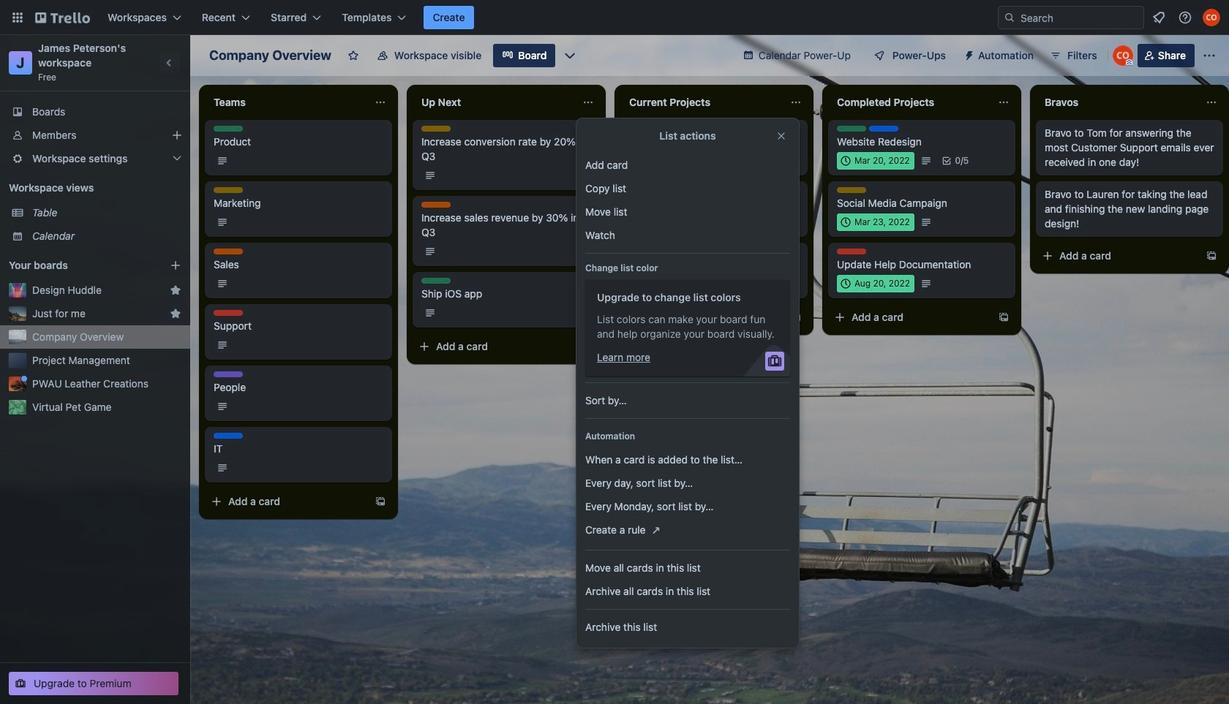 Task type: locate. For each thing, give the bounding box(es) containing it.
0 vertical spatial christina overa (christinaovera) image
[[1203, 9, 1220, 26]]

create from template… image
[[790, 312, 802, 323], [998, 312, 1010, 323]]

0 notifications image
[[1150, 9, 1168, 26]]

this member is an admin of this board. image
[[1126, 59, 1132, 66]]

None text field
[[205, 91, 369, 114], [620, 91, 784, 114], [1036, 91, 1200, 114], [205, 91, 369, 114], [620, 91, 784, 114], [1036, 91, 1200, 114]]

0 horizontal spatial create from template… image
[[790, 312, 802, 323]]

0 vertical spatial create from template… image
[[1206, 250, 1217, 262]]

0 horizontal spatial color: green, title: "product" element
[[214, 126, 243, 132]]

1 starred icon image from the top
[[170, 285, 181, 296]]

1 horizontal spatial color: orange, title: "sales" element
[[421, 202, 451, 208]]

color: yellow, title: "marketing" element
[[421, 126, 451, 132], [214, 187, 243, 193], [837, 187, 866, 193], [629, 249, 658, 255]]

0 vertical spatial color: red, title: "support" element
[[837, 249, 866, 255]]

None checkbox
[[629, 152, 704, 170], [837, 152, 914, 170], [629, 214, 703, 231], [837, 214, 914, 231], [629, 275, 707, 293], [629, 152, 704, 170], [837, 152, 914, 170], [629, 214, 703, 231], [837, 214, 914, 231], [629, 275, 707, 293]]

1 vertical spatial christina overa (christinaovera) image
[[1113, 45, 1133, 66]]

1 vertical spatial starred icon image
[[170, 308, 181, 320]]

color: purple, title: "people" element
[[214, 372, 243, 377]]

0 vertical spatial color: orange, title: "sales" element
[[421, 202, 451, 208]]

color: blue, title: "it" element
[[629, 126, 658, 132], [869, 126, 898, 132], [214, 433, 243, 439]]

color: orange, title: "sales" element
[[421, 202, 451, 208], [214, 249, 243, 255]]

1 horizontal spatial create from template… image
[[998, 312, 1010, 323]]

color: red, title: "support" element
[[837, 249, 866, 255], [214, 310, 243, 316]]

christina overa (christinaovera) image
[[1203, 9, 1220, 26], [1113, 45, 1133, 66]]

0 vertical spatial starred icon image
[[170, 285, 181, 296]]

create from template… image
[[1206, 250, 1217, 262], [582, 341, 594, 353], [375, 496, 386, 508]]

christina overa (christinaovera) image right open information menu icon
[[1203, 9, 1220, 26]]

2 horizontal spatial color: blue, title: "it" element
[[869, 126, 898, 132]]

2 starred icon image from the top
[[170, 308, 181, 320]]

1 create from template… image from the left
[[790, 312, 802, 323]]

1 vertical spatial color: orange, title: "sales" element
[[214, 249, 243, 255]]

starred icon image
[[170, 285, 181, 296], [170, 308, 181, 320]]

customize views image
[[563, 48, 577, 63]]

None checkbox
[[837, 275, 914, 293]]

show menu image
[[1202, 48, 1217, 63]]

christina overa (christinaovera) image down search 'field' at right top
[[1113, 45, 1133, 66]]

1 vertical spatial create from template… image
[[582, 341, 594, 353]]

2 vertical spatial create from template… image
[[375, 496, 386, 508]]

0 horizontal spatial color: blue, title: "it" element
[[214, 433, 243, 439]]

None text field
[[413, 91, 576, 114], [828, 91, 992, 114], [413, 91, 576, 114], [828, 91, 992, 114]]

0 horizontal spatial color: red, title: "support" element
[[214, 310, 243, 316]]

primary element
[[0, 0, 1229, 35]]

0 horizontal spatial color: orange, title: "sales" element
[[214, 249, 243, 255]]

1 horizontal spatial christina overa (christinaovera) image
[[1203, 9, 1220, 26]]

color: green, title: "product" element
[[214, 126, 243, 132], [837, 126, 866, 132], [421, 278, 451, 284]]



Task type: vqa. For each thing, say whether or not it's contained in the screenshot.
left Color: red, title: "Support" element
yes



Task type: describe. For each thing, give the bounding box(es) containing it.
1 vertical spatial color: red, title: "support" element
[[214, 310, 243, 316]]

sm image
[[958, 44, 978, 64]]

open information menu image
[[1178, 10, 1192, 25]]

back to home image
[[35, 6, 90, 29]]

Board name text field
[[202, 44, 339, 67]]

add board image
[[170, 260, 181, 271]]

1 horizontal spatial color: green, title: "product" element
[[421, 278, 451, 284]]

1 horizontal spatial color: blue, title: "it" element
[[629, 126, 658, 132]]

2 horizontal spatial color: green, title: "product" element
[[837, 126, 866, 132]]

your boards with 6 items element
[[9, 257, 148, 274]]

1 horizontal spatial create from template… image
[[582, 341, 594, 353]]

Search field
[[1015, 7, 1143, 28]]

2 create from template… image from the left
[[998, 312, 1010, 323]]

1 horizontal spatial color: red, title: "support" element
[[837, 249, 866, 255]]

2 horizontal spatial create from template… image
[[1206, 250, 1217, 262]]

workspace navigation collapse icon image
[[159, 53, 180, 73]]

search image
[[1004, 12, 1015, 23]]

star or unstar board image
[[347, 50, 359, 61]]

christina overa (christinaovera) image inside primary element
[[1203, 9, 1220, 26]]

0 horizontal spatial create from template… image
[[375, 496, 386, 508]]

0 horizontal spatial christina overa (christinaovera) image
[[1113, 45, 1133, 66]]



